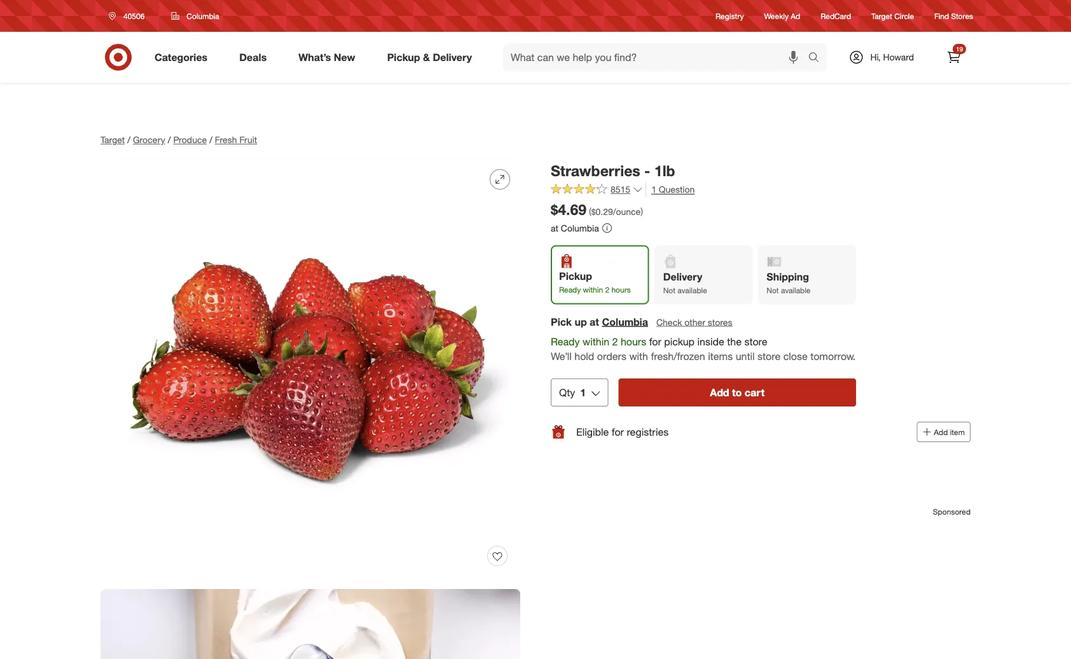 Task type: locate. For each thing, give the bounding box(es) containing it.
pickup
[[387, 51, 420, 63], [560, 270, 593, 282]]

stores
[[708, 317, 733, 328]]

0 vertical spatial 1
[[652, 184, 657, 195]]

available inside shipping not available
[[782, 285, 811, 295]]

produce
[[173, 134, 207, 145]]

not inside delivery not available
[[664, 285, 676, 295]]

available for shipping
[[782, 285, 811, 295]]

pick up at columbia
[[551, 316, 649, 328]]

1 horizontal spatial not
[[767, 285, 780, 295]]

0 vertical spatial delivery
[[433, 51, 472, 63]]

add item
[[935, 428, 966, 437]]

categories link
[[144, 43, 224, 71]]

pickup up up
[[560, 270, 593, 282]]

tomorrow.
[[811, 350, 856, 362]]

orders
[[598, 350, 627, 362]]

1 within from the top
[[583, 285, 604, 294]]

1lb
[[655, 162, 676, 180]]

weekly ad link
[[765, 10, 801, 21]]

hours inside ready within 2 hours for pickup inside the store we'll hold orders with fresh/frozen items until store close tomorrow.
[[621, 335, 647, 348]]

within up hold
[[583, 335, 610, 348]]

/ left 'fresh'
[[210, 134, 212, 145]]

redcard link
[[821, 10, 852, 21]]

not up check
[[664, 285, 676, 295]]

2 horizontal spatial /
[[210, 134, 212, 145]]

pickup & delivery
[[387, 51, 472, 63]]

1 horizontal spatial /
[[168, 134, 171, 145]]

hours up columbia button
[[612, 285, 631, 294]]

target
[[872, 11, 893, 21], [101, 134, 125, 145]]

19 link
[[941, 43, 969, 71]]

1 vertical spatial ready
[[551, 335, 580, 348]]

pickup left &
[[387, 51, 420, 63]]

at right up
[[590, 316, 600, 328]]

1 horizontal spatial target
[[872, 11, 893, 21]]

0 vertical spatial for
[[650, 335, 662, 348]]

store right the until
[[758, 350, 781, 362]]

1 down 1lb
[[652, 184, 657, 195]]

available up "check other stores"
[[678, 285, 708, 295]]

within
[[583, 285, 604, 294], [583, 335, 610, 348]]

0 vertical spatial target
[[872, 11, 893, 21]]

1 vertical spatial for
[[612, 426, 624, 438]]

2 not from the left
[[767, 285, 780, 295]]

1 vertical spatial 2
[[613, 335, 618, 348]]

-
[[645, 162, 651, 180]]

1 horizontal spatial 2
[[613, 335, 618, 348]]

2
[[606, 285, 610, 294], [613, 335, 618, 348]]

1 vertical spatial columbia
[[561, 222, 599, 234]]

columbia
[[187, 11, 219, 21], [561, 222, 599, 234], [602, 316, 649, 328]]

ready inside ready within 2 hours for pickup inside the store we'll hold orders with fresh/frozen items until store close tomorrow.
[[551, 335, 580, 348]]

/ right grocery link
[[168, 134, 171, 145]]

target left the "grocery"
[[101, 134, 125, 145]]

0 horizontal spatial 2
[[606, 285, 610, 294]]

add item button
[[917, 422, 971, 442]]

0 vertical spatial ready
[[560, 285, 581, 294]]

produce link
[[173, 134, 207, 145]]

categories
[[155, 51, 208, 63]]

1 vertical spatial add
[[935, 428, 949, 437]]

1 vertical spatial at
[[590, 316, 600, 328]]

not down shipping
[[767, 285, 780, 295]]

1 horizontal spatial for
[[650, 335, 662, 348]]

columbia inside dropdown button
[[187, 11, 219, 21]]

columbia button
[[602, 315, 649, 329]]

2 up orders
[[613, 335, 618, 348]]

at
[[551, 222, 559, 234], [590, 316, 600, 328]]

delivery
[[433, 51, 472, 63], [664, 271, 703, 283]]

0 vertical spatial hours
[[612, 285, 631, 294]]

store up the until
[[745, 335, 768, 348]]

2 inside pickup ready within 2 hours
[[606, 285, 610, 294]]

pickup ready within 2 hours
[[560, 270, 631, 294]]

0 horizontal spatial not
[[664, 285, 676, 295]]

at down $4.69
[[551, 222, 559, 234]]

columbia up orders
[[602, 316, 649, 328]]

check other stores button
[[656, 315, 734, 329]]

not for shipping
[[767, 285, 780, 295]]

available down shipping
[[782, 285, 811, 295]]

&
[[423, 51, 430, 63]]

2 up pick up at columbia
[[606, 285, 610, 294]]

add inside button
[[935, 428, 949, 437]]

1 horizontal spatial delivery
[[664, 271, 703, 283]]

0 horizontal spatial for
[[612, 426, 624, 438]]

target left 'circle'
[[872, 11, 893, 21]]

1 horizontal spatial columbia
[[561, 222, 599, 234]]

1 available from the left
[[678, 285, 708, 295]]

ready up we'll
[[551, 335, 580, 348]]

for
[[650, 335, 662, 348], [612, 426, 624, 438]]

search
[[803, 52, 834, 65]]

new
[[334, 51, 356, 63]]

available inside delivery not available
[[678, 285, 708, 295]]

0 horizontal spatial available
[[678, 285, 708, 295]]

strawberries
[[551, 162, 641, 180]]

2 within from the top
[[583, 335, 610, 348]]

1 vertical spatial store
[[758, 350, 781, 362]]

target link
[[101, 134, 125, 145]]

weekly
[[765, 11, 789, 21]]

3 / from the left
[[210, 134, 212, 145]]

0 vertical spatial within
[[583, 285, 604, 294]]

add left to
[[711, 386, 730, 399]]

not inside shipping not available
[[767, 285, 780, 295]]

target circle link
[[872, 10, 915, 21]]

ready
[[560, 285, 581, 294], [551, 335, 580, 348]]

pickup
[[665, 335, 695, 348]]

add inside button
[[711, 386, 730, 399]]

0 vertical spatial at
[[551, 222, 559, 234]]

pickup inside pickup ready within 2 hours
[[560, 270, 593, 282]]

0 horizontal spatial pickup
[[387, 51, 420, 63]]

hours up "with"
[[621, 335, 647, 348]]

1 horizontal spatial available
[[782, 285, 811, 295]]

0 horizontal spatial columbia
[[187, 11, 219, 21]]

1 horizontal spatial at
[[590, 316, 600, 328]]

2 horizontal spatial columbia
[[602, 316, 649, 328]]

$0.29
[[592, 206, 614, 217]]

to
[[733, 386, 742, 399]]

/
[[127, 134, 130, 145], [168, 134, 171, 145], [210, 134, 212, 145]]

1 vertical spatial delivery
[[664, 271, 703, 283]]

0 vertical spatial 2
[[606, 285, 610, 294]]

find stores
[[935, 11, 974, 21]]

for inside ready within 2 hours for pickup inside the store we'll hold orders with fresh/frozen items until store close tomorrow.
[[650, 335, 662, 348]]

delivery right &
[[433, 51, 472, 63]]

for right eligible
[[612, 426, 624, 438]]

add to cart button
[[619, 379, 857, 407]]

1 horizontal spatial 1
[[652, 184, 657, 195]]

add left item
[[935, 428, 949, 437]]

inside
[[698, 335, 725, 348]]

1 / from the left
[[127, 134, 130, 145]]

1 vertical spatial pickup
[[560, 270, 593, 282]]

1 vertical spatial 1
[[581, 386, 586, 399]]

not for delivery
[[664, 285, 676, 295]]

0 horizontal spatial add
[[711, 386, 730, 399]]

1 right qty
[[581, 386, 586, 399]]

pickup & delivery link
[[377, 43, 488, 71]]

0 horizontal spatial target
[[101, 134, 125, 145]]

ready within 2 hours for pickup inside the store we'll hold orders with fresh/frozen items until store close tomorrow.
[[551, 335, 856, 362]]

0 vertical spatial add
[[711, 386, 730, 399]]

ad
[[791, 11, 801, 21]]

available
[[678, 285, 708, 295], [782, 285, 811, 295]]

hold
[[575, 350, 595, 362]]

not
[[664, 285, 676, 295], [767, 285, 780, 295]]

/ right target link on the left top of the page
[[127, 134, 130, 145]]

(
[[589, 206, 592, 217]]

0 vertical spatial pickup
[[387, 51, 420, 63]]

add
[[711, 386, 730, 399], [935, 428, 949, 437]]

1 horizontal spatial pickup
[[560, 270, 593, 282]]

columbia up categories link
[[187, 11, 219, 21]]

for down check
[[650, 335, 662, 348]]

1 not from the left
[[664, 285, 676, 295]]

delivery up "check other stores"
[[664, 271, 703, 283]]

2 vertical spatial columbia
[[602, 316, 649, 328]]

1 vertical spatial target
[[101, 134, 125, 145]]

0 horizontal spatial /
[[127, 134, 130, 145]]

cart
[[745, 386, 765, 399]]

1 horizontal spatial add
[[935, 428, 949, 437]]

columbia down (
[[561, 222, 599, 234]]

0 vertical spatial store
[[745, 335, 768, 348]]

2 available from the left
[[782, 285, 811, 295]]

1 vertical spatial hours
[[621, 335, 647, 348]]

store
[[745, 335, 768, 348], [758, 350, 781, 362]]

shipping
[[767, 271, 810, 283]]

0 vertical spatial columbia
[[187, 11, 219, 21]]

ready up "pick" at the top right of the page
[[560, 285, 581, 294]]

1 vertical spatial within
[[583, 335, 610, 348]]

within up pick up at columbia
[[583, 285, 604, 294]]



Task type: describe. For each thing, give the bounding box(es) containing it.
0 horizontal spatial 1
[[581, 386, 586, 399]]

what's new
[[299, 51, 356, 63]]

fresh
[[215, 134, 237, 145]]

item
[[951, 428, 966, 437]]

howard
[[884, 52, 915, 63]]

we'll
[[551, 350, 572, 362]]

pick
[[551, 316, 572, 328]]

search button
[[803, 43, 834, 74]]

add for add item
[[935, 428, 949, 437]]

target circle
[[872, 11, 915, 21]]

grocery
[[133, 134, 165, 145]]

within inside ready within 2 hours for pickup inside the store we'll hold orders with fresh/frozen items until store close tomorrow.
[[583, 335, 610, 348]]

target / grocery / produce / fresh fruit
[[101, 134, 257, 145]]

1 question link
[[646, 183, 695, 197]]

image gallery element
[[101, 159, 521, 659]]

$4.69 ( $0.29 /ounce )
[[551, 201, 644, 219]]

ready inside pickup ready within 2 hours
[[560, 285, 581, 294]]

deals
[[239, 51, 267, 63]]

delivery inside delivery not available
[[664, 271, 703, 283]]

qty 1
[[560, 386, 586, 399]]

columbia button
[[163, 4, 228, 27]]

pickup for ready
[[560, 270, 593, 282]]

up
[[575, 316, 587, 328]]

grocery link
[[133, 134, 165, 145]]

fruit
[[240, 134, 257, 145]]

weekly ad
[[765, 11, 801, 21]]

/ounce
[[614, 206, 641, 217]]

find
[[935, 11, 950, 21]]

question
[[659, 184, 695, 195]]

What can we help you find? suggestions appear below search field
[[504, 43, 812, 71]]

available for delivery
[[678, 285, 708, 295]]

add for add to cart
[[711, 386, 730, 399]]

redcard
[[821, 11, 852, 21]]

within inside pickup ready within 2 hours
[[583, 285, 604, 294]]

hi, howard
[[871, 52, 915, 63]]

2 inside ready within 2 hours for pickup inside the store we'll hold orders with fresh/frozen items until store close tomorrow.
[[613, 335, 618, 348]]

fresh/frozen
[[651, 350, 706, 362]]

deals link
[[229, 43, 283, 71]]

stores
[[952, 11, 974, 21]]

19
[[957, 45, 964, 53]]

hours inside pickup ready within 2 hours
[[612, 285, 631, 294]]

what's new link
[[288, 43, 372, 71]]

0 horizontal spatial at
[[551, 222, 559, 234]]

close
[[784, 350, 808, 362]]

sponsored
[[934, 507, 971, 517]]

strawberries - 1lb
[[551, 162, 676, 180]]

other
[[685, 317, 706, 328]]

delivery not available
[[664, 271, 708, 295]]

eligible for registries
[[577, 426, 669, 438]]

8515
[[611, 184, 631, 195]]

40506
[[123, 11, 145, 21]]

pickup for &
[[387, 51, 420, 63]]

circle
[[895, 11, 915, 21]]

check other stores
[[657, 317, 733, 328]]

registry link
[[716, 10, 744, 21]]

until
[[736, 350, 755, 362]]

with
[[630, 350, 649, 362]]

check
[[657, 317, 683, 328]]

eligible
[[577, 426, 609, 438]]

strawberries - 1lb, 1 of 13 image
[[101, 159, 521, 579]]

find stores link
[[935, 10, 974, 21]]

at columbia
[[551, 222, 599, 234]]

the
[[728, 335, 742, 348]]

2 / from the left
[[168, 134, 171, 145]]

target for target circle
[[872, 11, 893, 21]]

1 question
[[652, 184, 695, 195]]

fresh fruit link
[[215, 134, 257, 145]]

registries
[[627, 426, 669, 438]]

40506 button
[[101, 4, 158, 27]]

)
[[641, 206, 644, 217]]

add to cart
[[711, 386, 765, 399]]

hi,
[[871, 52, 881, 63]]

0 horizontal spatial delivery
[[433, 51, 472, 63]]

what's
[[299, 51, 331, 63]]

items
[[709, 350, 733, 362]]

8515 link
[[551, 183, 644, 198]]

registry
[[716, 11, 744, 21]]

$4.69
[[551, 201, 587, 219]]

shipping not available
[[767, 271, 811, 295]]

target for target / grocery / produce / fresh fruit
[[101, 134, 125, 145]]

qty
[[560, 386, 576, 399]]



Task type: vqa. For each thing, say whether or not it's contained in the screenshot.
1st AVAILABLE from the left
yes



